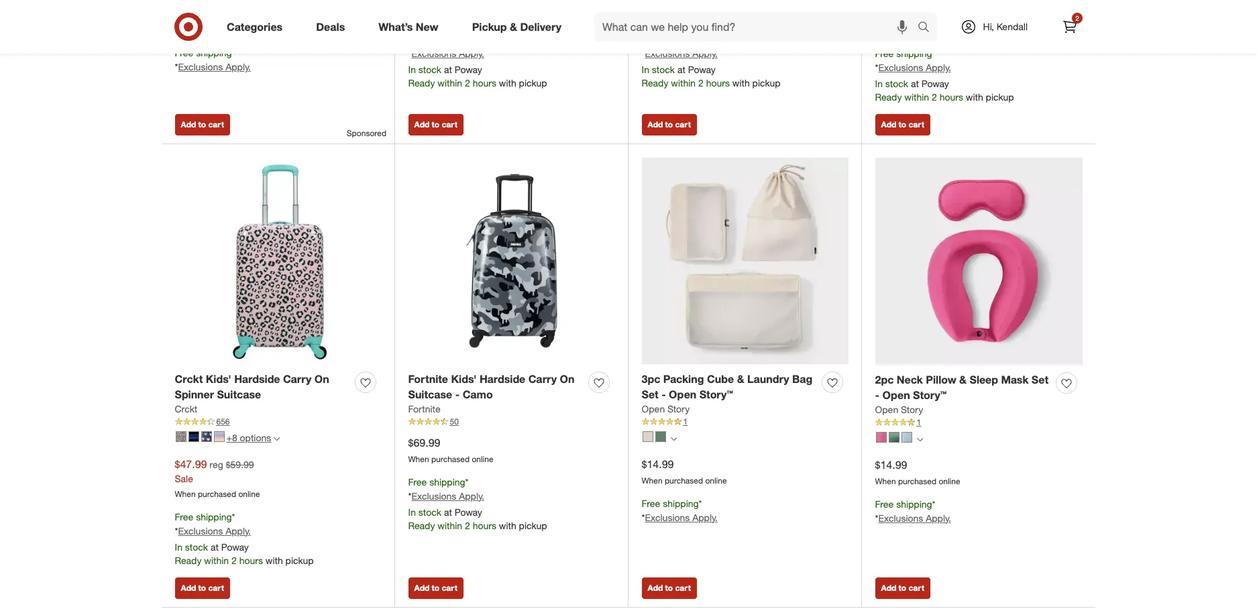 Task type: describe. For each thing, give the bounding box(es) containing it.
1 horizontal spatial sale when purchased online
[[875, 10, 961, 36]]

2pc neck pillow & sleep mask set - open story™️
[[875, 373, 1049, 402]]

when inside $69.99 when purchased online
[[408, 454, 429, 464]]

pickup inside * exclusions apply. in stock at  poway ready within 2 hours with pickup
[[519, 77, 547, 89]]

suitcase inside fortnite kids' hardside carry on suitcase - camo
[[408, 388, 452, 401]]

on for crckt kids' hardside carry on spinner suitcase
[[315, 373, 329, 386]]

fortnite kids' hardside carry on suitcase - camo
[[408, 373, 575, 401]]

$47.99 reg $59.99 sale when purchased online
[[175, 458, 260, 499]]

+8
[[226, 432, 237, 444]]

olive green image
[[889, 432, 899, 443]]

stock inside * exclusions apply. in stock at  poway ready within 2 hours with pickup
[[419, 64, 442, 75]]

* exclusions apply. in stock at  poway ready within 2 hours with pickup
[[408, 48, 547, 89]]

purchased inside $47.99 reg $59.99 sale when purchased online
[[198, 489, 236, 499]]

all colors element for packing
[[671, 434, 677, 442]]

3pc
[[642, 373, 660, 386]]

$59.99
[[226, 459, 254, 470]]

hi, kendall
[[983, 21, 1028, 32]]

bag
[[792, 373, 813, 386]]

what's new
[[379, 20, 439, 33]]

3pc packing cube & laundry bag set - open story™️ link
[[642, 372, 817, 403]]

neck
[[897, 373, 923, 387]]

poway inside * exclusions apply. in stock at  poway ready within 2 hours with pickup
[[455, 64, 482, 75]]

sleep
[[970, 373, 998, 387]]

categories
[[227, 20, 283, 33]]

fuchsia image
[[876, 432, 887, 443]]

when purchased online for exclusions
[[408, 12, 494, 22]]

$69.99
[[408, 436, 440, 450]]

with inside * exclusions apply. in stock at  poway ready within 2 hours with pickup
[[499, 77, 516, 89]]

sale inside $47.99 reg $59.99 sale when purchased online
[[175, 473, 193, 484]]

free shipping * * exclusions apply. for 2pc neck pillow & sleep mask set - open story™️
[[875, 498, 951, 524]]

set for 3pc packing cube & laundry bag set - open story™️
[[642, 388, 659, 401]]

online inside $47.99 reg $59.99 sale when purchased online
[[238, 489, 260, 499]]

pillow
[[926, 373, 957, 387]]

purchased inside $69.99 when purchased online
[[431, 454, 470, 464]]

spinner
[[175, 388, 214, 401]]

what's
[[379, 20, 413, 33]]

within inside * exclusions apply. in stock at  poway ready within 2 hours with pickup
[[438, 77, 462, 89]]

carry for crckt kids' hardside carry on spinner suitcase
[[283, 373, 312, 386]]

open story for neck
[[875, 404, 923, 415]]

pickup & delivery
[[472, 20, 562, 33]]

- inside fortnite kids' hardside carry on suitcase - camo
[[455, 388, 460, 401]]

pickup
[[472, 20, 507, 33]]

0 horizontal spatial free shipping * * exclusions apply.
[[175, 47, 251, 72]]

exclusions inside * exclusions apply. in stock at  poway ready within 2 hours with pickup
[[412, 48, 456, 59]]

$14.99 when purchased online for 2pc neck pillow & sleep mask set - open story™️
[[875, 458, 961, 486]]

crckt for crckt kids' hardside carry on spinner suitcase
[[175, 373, 203, 386]]

crckt kids' hardside carry on spinner suitcase
[[175, 373, 329, 401]]

crckt for crckt
[[175, 403, 197, 415]]

crckt kids' hardside carry on spinner suitcase link
[[175, 372, 350, 403]]

0 horizontal spatial &
[[510, 20, 517, 33]]

1 for packing
[[683, 417, 688, 427]]

656
[[216, 417, 230, 427]]

free shipping * * exclusions apply. for 3pc packing cube & laundry bag set - open story™️
[[642, 498, 718, 523]]

crckt link
[[175, 403, 197, 416]]

+8 options button
[[169, 428, 286, 449]]

reg
[[210, 459, 223, 470]]

ready inside * exclusions apply. in stock at  poway ready within 2 hours with pickup
[[408, 77, 435, 89]]

& for 3pc packing cube & laundry bag set - open story™️
[[737, 373, 745, 386]]

animal print image
[[175, 431, 186, 442]]

kendall
[[997, 21, 1028, 32]]

open story link for neck
[[875, 403, 923, 417]]

3pc packing cube & laundry bag set - open story™️
[[642, 373, 813, 401]]

all colors image
[[917, 437, 923, 443]]

apply. inside * exclusions apply. in stock at  poway ready within 2 hours with pickup
[[459, 48, 484, 59]]

open inside 3pc packing cube & laundry bag set - open story™️
[[669, 388, 697, 401]]

hi,
[[983, 21, 994, 32]]

laundry
[[748, 373, 790, 386]]

& for 2pc neck pillow & sleep mask set - open story™️
[[960, 373, 967, 387]]

search button
[[912, 12, 944, 44]]

all colors element for neck
[[917, 435, 923, 443]]

story for neck
[[901, 404, 923, 415]]

cube
[[707, 373, 734, 386]]

all colors image
[[671, 436, 677, 442]]



Task type: vqa. For each thing, say whether or not it's contained in the screenshot.
a inside BUTTON
no



Task type: locate. For each thing, give the bounding box(es) containing it.
2 link
[[1055, 12, 1085, 42]]

& inside 3pc packing cube & laundry bag set - open story™️
[[737, 373, 745, 386]]

1 horizontal spatial hardside
[[480, 373, 526, 386]]

1 kids' from the left
[[206, 373, 231, 386]]

1 vertical spatial fortnite
[[408, 403, 441, 415]]

1 horizontal spatial when purchased online
[[642, 12, 727, 22]]

1
[[683, 417, 688, 427], [917, 417, 921, 427]]

hardside inside fortnite kids' hardside carry on suitcase - camo
[[480, 373, 526, 386]]

$14.99 down olive green icon
[[875, 458, 907, 472]]

hardside inside crckt kids' hardside carry on spinner suitcase
[[234, 373, 280, 386]]

suitcase up fortnite link
[[408, 388, 452, 401]]

exclusions apply. link
[[412, 48, 484, 59], [645, 48, 718, 59], [178, 61, 251, 72], [879, 62, 951, 73], [412, 490, 484, 502], [645, 512, 718, 523], [879, 512, 951, 524], [178, 525, 251, 537]]

0 horizontal spatial hardside
[[234, 373, 280, 386]]

1 horizontal spatial 1
[[917, 417, 921, 427]]

categories link
[[215, 12, 299, 42]]

story™️ inside '2pc neck pillow & sleep mask set - open story™️'
[[913, 389, 947, 402]]

+8 options
[[226, 432, 271, 444]]

open story
[[642, 403, 690, 415], [875, 404, 923, 415]]

- inside '2pc neck pillow & sleep mask set - open story™️'
[[875, 389, 880, 402]]

purchased
[[431, 12, 470, 22], [665, 12, 703, 22], [198, 25, 236, 35], [898, 26, 937, 36], [431, 454, 470, 464], [665, 476, 703, 486], [898, 476, 937, 486], [198, 489, 236, 499]]

search
[[912, 21, 944, 35]]

- for 3pc packing cube & laundry bag set - open story™️
[[662, 388, 666, 401]]

open up beige icon
[[642, 403, 665, 415]]

mask
[[1001, 373, 1029, 387]]

50 link
[[408, 416, 615, 428]]

hardside up camo
[[480, 373, 526, 386]]

open story up olive green image
[[642, 403, 690, 415]]

0 horizontal spatial 1
[[683, 417, 688, 427]]

delivery
[[520, 20, 562, 33]]

carry up 50 link
[[528, 373, 557, 386]]

open story up olive green icon
[[875, 404, 923, 415]]

1 carry from the left
[[283, 373, 312, 386]]

carry for fortnite kids' hardside carry on suitcase - camo
[[528, 373, 557, 386]]

& right "pickup"
[[510, 20, 517, 33]]

carry inside crckt kids' hardside carry on spinner suitcase
[[283, 373, 312, 386]]

1 link
[[642, 416, 848, 428], [875, 417, 1083, 428]]

1 link down 3pc packing cube & laundry bag set - open story™️ "link" on the bottom of page
[[642, 416, 848, 428]]

1 horizontal spatial set
[[1032, 373, 1049, 387]]

*
[[699, 34, 702, 45], [232, 47, 235, 58], [408, 48, 412, 59], [642, 48, 645, 59], [932, 48, 936, 59], [175, 61, 178, 72], [875, 62, 879, 73], [465, 476, 469, 488], [408, 490, 412, 502], [699, 498, 702, 509], [932, 498, 936, 510], [232, 511, 235, 523], [642, 512, 645, 523], [875, 512, 879, 524], [175, 525, 178, 537]]

0 horizontal spatial open story link
[[642, 403, 690, 416]]

story™️ down the pillow
[[913, 389, 947, 402]]

- for 2pc neck pillow & sleep mask set - open story™️
[[875, 389, 880, 402]]

carry inside fortnite kids' hardside carry on suitcase - camo
[[528, 373, 557, 386]]

1 link for sleep
[[875, 417, 1083, 428]]

exclusions
[[412, 48, 456, 59], [645, 48, 690, 59], [178, 61, 223, 72], [879, 62, 923, 73], [412, 490, 456, 502], [645, 512, 690, 523], [879, 512, 923, 524], [178, 525, 223, 537]]

$14.99 when purchased online down all colors image
[[642, 458, 727, 486]]

fortnite for fortnite
[[408, 403, 441, 415]]

1 horizontal spatial carry
[[528, 373, 557, 386]]

set
[[1032, 373, 1049, 387], [642, 388, 659, 401]]

2 carry from the left
[[528, 373, 557, 386]]

to
[[198, 120, 206, 130], [432, 120, 440, 130], [665, 120, 673, 130], [899, 120, 907, 130], [198, 583, 206, 593], [432, 583, 440, 593], [665, 583, 673, 593], [899, 583, 907, 593]]

1 horizontal spatial $14.99 when purchased online
[[875, 458, 961, 486]]

within
[[438, 77, 462, 89], [671, 77, 696, 89], [905, 91, 929, 103], [438, 520, 462, 531], [204, 555, 229, 566]]

crckt down spinner
[[175, 403, 197, 415]]

2pc neck pillow & sleep mask set - open story™️ image
[[875, 158, 1083, 365], [875, 158, 1083, 365]]

set inside 3pc packing cube & laundry bag set - open story™️
[[642, 388, 659, 401]]

kids' up camo
[[451, 373, 477, 386]]

1 down packing
[[683, 417, 688, 427]]

0 horizontal spatial on
[[315, 373, 329, 386]]

open inside '2pc neck pillow & sleep mask set - open story™️'
[[883, 389, 910, 402]]

$14.99 for 3pc packing cube & laundry bag set - open story™️
[[642, 458, 674, 471]]

open story link up olive green icon
[[875, 403, 923, 417]]

hours inside * exclusions apply. in stock at  poway ready within 2 hours with pickup
[[473, 77, 496, 89]]

free shipping * * exclusions apply. in stock at  poway ready within 2 hours with pickup
[[642, 34, 781, 89], [875, 48, 1014, 103], [408, 476, 547, 531], [175, 511, 314, 566]]

1 horizontal spatial free shipping * * exclusions apply.
[[642, 498, 718, 523]]

on
[[315, 373, 329, 386], [560, 373, 575, 386]]

$69.99 when purchased online
[[408, 436, 494, 464]]

2 hardside from the left
[[480, 373, 526, 386]]

1 vertical spatial set
[[642, 388, 659, 401]]

deals
[[316, 20, 345, 33]]

beige image
[[642, 431, 653, 442]]

when purchased online for shipping
[[642, 12, 727, 22]]

0 vertical spatial crckt
[[175, 373, 203, 386]]

0 horizontal spatial sale when purchased online
[[175, 9, 260, 35]]

story™️ for pillow
[[913, 389, 947, 402]]

hardside
[[234, 373, 280, 386], [480, 373, 526, 386]]

0 horizontal spatial carry
[[283, 373, 312, 386]]

pastel rainbow ombre image
[[214, 431, 224, 442]]

crckt inside crckt kids' hardside carry on spinner suitcase
[[175, 373, 203, 386]]

$14.99 down olive green image
[[642, 458, 674, 471]]

0 horizontal spatial -
[[455, 388, 460, 401]]

open
[[669, 388, 697, 401], [883, 389, 910, 402], [642, 403, 665, 415], [875, 404, 899, 415]]

1 horizontal spatial 1 link
[[875, 417, 1083, 428]]

sponsored
[[347, 128, 386, 138]]

0 vertical spatial fortnite
[[408, 373, 448, 386]]

0 horizontal spatial all colors element
[[671, 434, 677, 442]]

- down packing
[[662, 388, 666, 401]]

pickup & delivery link
[[461, 12, 578, 42]]

1 horizontal spatial on
[[560, 373, 575, 386]]

crckt kids' hardside carry on spinner suitcase image
[[175, 158, 381, 364], [175, 158, 381, 364]]

suitcase
[[217, 388, 261, 401], [408, 388, 452, 401]]

0 horizontal spatial story
[[668, 403, 690, 415]]

0 horizontal spatial story™️
[[700, 388, 733, 401]]

add to cart button
[[175, 114, 230, 136], [408, 114, 464, 136], [642, 114, 697, 136], [875, 114, 931, 136], [175, 578, 230, 599], [408, 578, 464, 599], [642, 578, 697, 599], [875, 578, 931, 599]]

1 horizontal spatial suitcase
[[408, 388, 452, 401]]

1 up all colors icon
[[917, 417, 921, 427]]

2 fortnite from the top
[[408, 403, 441, 415]]

multi stripe image
[[188, 431, 199, 442]]

suitcase inside crckt kids' hardside carry on spinner suitcase
[[217, 388, 261, 401]]

& inside '2pc neck pillow & sleep mask set - open story™️'
[[960, 373, 967, 387]]

olive green image
[[655, 431, 666, 442]]

stock
[[419, 64, 442, 75], [652, 64, 675, 75], [886, 78, 909, 89], [419, 506, 442, 518], [185, 541, 208, 553]]

1 suitcase from the left
[[217, 388, 261, 401]]

when
[[408, 12, 429, 22], [642, 12, 663, 22], [175, 25, 196, 35], [875, 26, 896, 36], [408, 454, 429, 464], [642, 476, 663, 486], [875, 476, 896, 486], [175, 489, 196, 499]]

ready
[[408, 77, 435, 89], [642, 77, 669, 89], [875, 91, 902, 103], [408, 520, 435, 531], [175, 555, 202, 566]]

deals link
[[305, 12, 362, 42]]

camo
[[463, 388, 493, 401]]

kids' inside crckt kids' hardside carry on spinner suitcase
[[206, 373, 231, 386]]

fortnite kids' hardside carry on suitcase - camo link
[[408, 372, 583, 403]]

when purchased online
[[408, 12, 494, 22], [642, 12, 727, 22]]

1 fortnite from the top
[[408, 373, 448, 386]]

shipping
[[663, 34, 699, 45], [196, 47, 232, 58], [897, 48, 932, 59], [430, 476, 465, 488], [663, 498, 699, 509], [897, 498, 932, 510], [196, 511, 232, 523]]

all colors element right olive green image
[[671, 434, 677, 442]]

kids' for suitcase
[[206, 373, 231, 386]]

- left camo
[[455, 388, 460, 401]]

poway
[[455, 64, 482, 75], [688, 64, 716, 75], [922, 78, 949, 89], [455, 506, 482, 518], [221, 541, 249, 553]]

online
[[472, 12, 494, 22], [705, 12, 727, 22], [238, 25, 260, 35], [939, 26, 961, 36], [472, 454, 494, 464], [705, 476, 727, 486], [939, 476, 961, 486], [238, 489, 260, 499]]

2 inside * exclusions apply. in stock at  poway ready within 2 hours with pickup
[[465, 77, 470, 89]]

options
[[240, 432, 271, 444]]

at
[[444, 64, 452, 75], [678, 64, 686, 75], [911, 78, 919, 89], [444, 506, 452, 518], [211, 541, 219, 553]]

2pc neck pillow & sleep mask set - open story™️ link
[[875, 373, 1051, 403]]

fortnite
[[408, 373, 448, 386], [408, 403, 441, 415]]

set for 2pc neck pillow & sleep mask set - open story™️
[[1032, 373, 1049, 387]]

- inside 3pc packing cube & laundry bag set - open story™️
[[662, 388, 666, 401]]

1 for neck
[[917, 417, 921, 427]]

new
[[416, 20, 439, 33]]

2 horizontal spatial free shipping * * exclusions apply.
[[875, 498, 951, 524]]

story for packing
[[668, 403, 690, 415]]

3pc packing cube & laundry bag set - open story™️ image
[[642, 158, 848, 364], [642, 158, 848, 364]]

$47.99
[[175, 458, 207, 471]]

online inside $69.99 when purchased online
[[472, 454, 494, 464]]

kids' inside fortnite kids' hardside carry on suitcase - camo
[[451, 373, 477, 386]]

free shipping * * exclusions apply.
[[175, 47, 251, 72], [642, 498, 718, 523], [875, 498, 951, 524]]

1 link down 2pc neck pillow & sleep mask set - open story™️ 'link'
[[875, 417, 1083, 428]]

2pc
[[875, 373, 894, 387]]

on for fortnite kids' hardside carry on suitcase - camo
[[560, 373, 575, 386]]

1 horizontal spatial $14.99
[[875, 458, 907, 472]]

crckt up spinner
[[175, 373, 203, 386]]

story™️ for cube
[[700, 388, 733, 401]]

fortnite for fortnite kids' hardside carry on suitcase - camo
[[408, 373, 448, 386]]

hardside up the 656 link
[[234, 373, 280, 386]]

1 horizontal spatial story™️
[[913, 389, 947, 402]]

0 horizontal spatial set
[[642, 388, 659, 401]]

in
[[408, 64, 416, 75], [642, 64, 649, 75], [875, 78, 883, 89], [408, 506, 416, 518], [175, 541, 182, 553]]

1 horizontal spatial story
[[901, 404, 923, 415]]

on inside fortnite kids' hardside carry on suitcase - camo
[[560, 373, 575, 386]]

all colors + 8 more colors image
[[274, 436, 280, 442]]

all colors + 8 more colors element
[[274, 434, 280, 442]]

open story link up olive green image
[[642, 403, 690, 416]]

sale when purchased online
[[175, 9, 260, 35], [875, 10, 961, 36]]

1 horizontal spatial all colors element
[[917, 435, 923, 443]]

apply.
[[459, 48, 484, 59], [693, 48, 718, 59], [226, 61, 251, 72], [926, 62, 951, 73], [459, 490, 484, 502], [693, 512, 718, 523], [926, 512, 951, 524], [226, 525, 251, 537]]

open down packing
[[669, 388, 697, 401]]

0 horizontal spatial $14.99 when purchased online
[[642, 458, 727, 486]]

0 horizontal spatial open story
[[642, 403, 690, 415]]

$14.99 when purchased online
[[642, 458, 727, 486], [875, 458, 961, 486]]

on inside crckt kids' hardside carry on spinner suitcase
[[315, 373, 329, 386]]

$14.99 when purchased online down all colors icon
[[875, 458, 961, 486]]

story up muddy aqua image
[[901, 404, 923, 415]]

hardside for -
[[480, 373, 526, 386]]

2
[[1076, 14, 1079, 22], [465, 77, 470, 89], [698, 77, 704, 89], [932, 91, 937, 103], [465, 520, 470, 531], [231, 555, 237, 566]]

* inside * exclusions apply. in stock at  poway ready within 2 hours with pickup
[[408, 48, 412, 59]]

1 hardside from the left
[[234, 373, 280, 386]]

carry
[[283, 373, 312, 386], [528, 373, 557, 386]]

what's new link
[[367, 12, 455, 42]]

when inside $47.99 reg $59.99 sale when purchased online
[[175, 489, 196, 499]]

-
[[455, 388, 460, 401], [662, 388, 666, 401], [875, 389, 880, 402]]

all colors element
[[671, 434, 677, 442], [917, 435, 923, 443]]

add to cart
[[181, 120, 224, 130], [414, 120, 458, 130], [648, 120, 691, 130], [881, 120, 925, 130], [181, 583, 224, 593], [414, 583, 458, 593], [648, 583, 691, 593], [881, 583, 925, 593]]

kids' up spinner
[[206, 373, 231, 386]]

navy mini heart image
[[201, 431, 212, 442]]

0 horizontal spatial kids'
[[206, 373, 231, 386]]

open story link
[[642, 403, 690, 416], [875, 403, 923, 417]]

2 when purchased online from the left
[[642, 12, 727, 22]]

1 horizontal spatial -
[[662, 388, 666, 401]]

open up fuchsia icon
[[875, 404, 899, 415]]

suitcase up 656
[[217, 388, 261, 401]]

1 horizontal spatial open story link
[[875, 403, 923, 417]]

0 horizontal spatial suitcase
[[217, 388, 261, 401]]

kids' for -
[[451, 373, 477, 386]]

656 link
[[175, 416, 381, 428]]

pickup
[[519, 77, 547, 89], [753, 77, 781, 89], [986, 91, 1014, 103], [519, 520, 547, 531], [286, 555, 314, 566]]

2 kids' from the left
[[451, 373, 477, 386]]

fortnite up fortnite link
[[408, 373, 448, 386]]

hours
[[473, 77, 496, 89], [706, 77, 730, 89], [940, 91, 963, 103], [473, 520, 496, 531], [239, 555, 263, 566]]

muddy aqua image
[[901, 432, 912, 443]]

& left sleep
[[960, 373, 967, 387]]

cart
[[208, 120, 224, 130], [442, 120, 458, 130], [675, 120, 691, 130], [909, 120, 925, 130], [208, 583, 224, 593], [442, 583, 458, 593], [675, 583, 691, 593], [909, 583, 925, 593]]

sale
[[175, 9, 193, 20], [875, 10, 894, 21], [175, 473, 193, 484]]

1 link for laundry
[[642, 416, 848, 428]]

hardside for suitcase
[[234, 373, 280, 386]]

story down packing
[[668, 403, 690, 415]]

1 horizontal spatial kids'
[[451, 373, 477, 386]]

packing
[[663, 373, 704, 386]]

1 crckt from the top
[[175, 373, 203, 386]]

1 on from the left
[[315, 373, 329, 386]]

set inside '2pc neck pillow & sleep mask set - open story™️'
[[1032, 373, 1049, 387]]

with
[[499, 77, 516, 89], [733, 77, 750, 89], [966, 91, 983, 103], [499, 520, 516, 531], [266, 555, 283, 566]]

in inside * exclusions apply. in stock at  poway ready within 2 hours with pickup
[[408, 64, 416, 75]]

0 horizontal spatial when purchased online
[[408, 12, 494, 22]]

& right cube
[[737, 373, 745, 386]]

set right mask
[[1032, 373, 1049, 387]]

fortnite kids' hardside carry on suitcase - camo image
[[408, 158, 615, 364], [408, 158, 615, 364]]

story™️
[[700, 388, 733, 401], [913, 389, 947, 402]]

set down '3pc'
[[642, 388, 659, 401]]

story™️ down cube
[[700, 388, 733, 401]]

1 when purchased online from the left
[[408, 12, 494, 22]]

story™️ inside 3pc packing cube & laundry bag set - open story™️
[[700, 388, 733, 401]]

story
[[668, 403, 690, 415], [901, 404, 923, 415]]

open story for packing
[[642, 403, 690, 415]]

open story link for packing
[[642, 403, 690, 416]]

0 vertical spatial set
[[1032, 373, 1049, 387]]

$14.99
[[642, 458, 674, 471], [875, 458, 907, 472]]

fortnite inside fortnite kids' hardside carry on suitcase - camo
[[408, 373, 448, 386]]

2 on from the left
[[560, 373, 575, 386]]

0 horizontal spatial $14.99
[[642, 458, 674, 471]]

open down the 2pc
[[883, 389, 910, 402]]

- down the 2pc
[[875, 389, 880, 402]]

add
[[181, 120, 196, 130], [414, 120, 430, 130], [648, 120, 663, 130], [881, 120, 897, 130], [181, 583, 196, 593], [414, 583, 430, 593], [648, 583, 663, 593], [881, 583, 897, 593]]

1 vertical spatial crckt
[[175, 403, 197, 415]]

kids'
[[206, 373, 231, 386], [451, 373, 477, 386]]

50
[[450, 417, 459, 427]]

2 horizontal spatial &
[[960, 373, 967, 387]]

What can we help you find? suggestions appear below search field
[[595, 12, 921, 42]]

fortnite link
[[408, 403, 441, 416]]

2 suitcase from the left
[[408, 388, 452, 401]]

at inside * exclusions apply. in stock at  poway ready within 2 hours with pickup
[[444, 64, 452, 75]]

0 horizontal spatial 1 link
[[642, 416, 848, 428]]

2 crckt from the top
[[175, 403, 197, 415]]

2 horizontal spatial -
[[875, 389, 880, 402]]

fortnite up $69.99
[[408, 403, 441, 415]]

crckt
[[175, 373, 203, 386], [175, 403, 197, 415]]

carry up the 656 link
[[283, 373, 312, 386]]

all colors element right muddy aqua image
[[917, 435, 923, 443]]

1 horizontal spatial open story
[[875, 404, 923, 415]]

$14.99 when purchased online for 3pc packing cube & laundry bag set - open story™️
[[642, 458, 727, 486]]

$14.99 for 2pc neck pillow & sleep mask set - open story™️
[[875, 458, 907, 472]]

1 horizontal spatial &
[[737, 373, 745, 386]]



